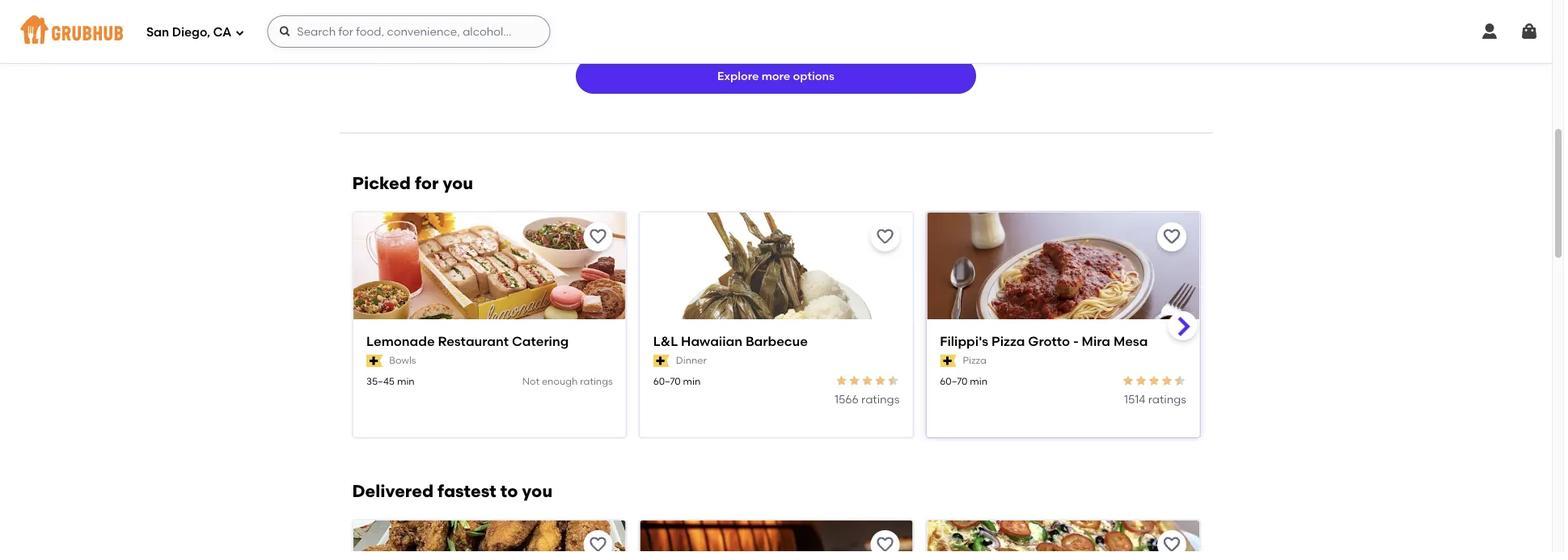 Task type: describe. For each thing, give the bounding box(es) containing it.
save this restaurant button for l&l hawaiian barbecue logo
[[870, 223, 899, 252]]

explore
[[717, 69, 759, 83]]

0 horizontal spatial you
[[443, 173, 473, 194]]

save this restaurant image for urbane cafe logo
[[875, 535, 894, 552]]

delivered
[[352, 481, 433, 501]]

1514 ratings
[[1124, 393, 1186, 406]]

1 vertical spatial you
[[522, 481, 552, 501]]

subscription pass image for lemonade
[[366, 355, 382, 367]]

60–70 min for l&l
[[653, 375, 700, 387]]

60–70 for filippi's
[[940, 375, 967, 387]]

2 svg image from the left
[[1520, 22, 1539, 41]]

subscription pass image for filippi's
[[940, 355, 956, 367]]

1514
[[1124, 393, 1145, 406]]

l&l hawaiian barbecue link
[[653, 333, 899, 351]]

1 vertical spatial pizza
[[962, 355, 986, 367]]

lemonade restaurant catering
[[366, 334, 568, 349]]

35–45 min
[[366, 375, 414, 387]]

bowls
[[389, 355, 416, 367]]

60–70 for l&l
[[653, 375, 680, 387]]

restaurant
[[437, 334, 508, 349]]

for
[[415, 173, 439, 194]]

explore more options
[[717, 69, 835, 83]]

l&l
[[653, 334, 677, 349]]

options
[[793, 69, 835, 83]]

save this restaurant button for urbane cafe logo
[[870, 530, 899, 552]]

hawaiian
[[681, 334, 742, 349]]

explore more options button
[[576, 58, 976, 94]]

enough
[[541, 375, 577, 387]]

nobel pizzeria logo image
[[927, 520, 1199, 552]]

mesa
[[1113, 334, 1147, 349]]

ca
[[213, 25, 232, 40]]

Search for food, convenience, alcohol... search field
[[267, 15, 550, 48]]

min for l&l
[[683, 375, 700, 387]]

l&l hawaiian barbecue logo image
[[640, 213, 912, 347]]

picked
[[352, 173, 411, 194]]

1 svg image from the left
[[1480, 22, 1499, 41]]

dinner
[[676, 355, 706, 367]]

1566
[[834, 393, 858, 406]]

save this restaurant image for lemonade restaurant catering  logo
[[588, 227, 607, 247]]

diego,
[[172, 25, 210, 40]]

save this restaurant button for lemonade restaurant catering  logo
[[583, 223, 612, 252]]

min for filippi's
[[969, 375, 987, 387]]

1566 ratings
[[834, 393, 899, 406]]

main navigation navigation
[[0, 0, 1552, 63]]

san
[[146, 25, 169, 40]]

l&l hawaiian barbecue
[[653, 334, 807, 349]]



Task type: vqa. For each thing, say whether or not it's contained in the screenshot.
the left placed
no



Task type: locate. For each thing, give the bounding box(es) containing it.
ratings for l&l hawaiian barbecue
[[861, 393, 899, 406]]

0 vertical spatial save this restaurant image
[[875, 227, 894, 247]]

fastest
[[438, 481, 496, 501]]

2 horizontal spatial ratings
[[1148, 393, 1186, 406]]

pizza left grotto at right bottom
[[991, 334, 1025, 349]]

save this restaurant button for nobel pizzeria logo
[[1157, 530, 1186, 552]]

0 horizontal spatial 60–70
[[653, 375, 680, 387]]

2 subscription pass image from the left
[[940, 355, 956, 367]]

1 horizontal spatial you
[[522, 481, 552, 501]]

save this restaurant image
[[588, 227, 607, 247], [1162, 227, 1181, 247], [588, 535, 607, 552], [875, 535, 894, 552]]

min
[[397, 375, 414, 387], [683, 375, 700, 387], [969, 375, 987, 387]]

save this restaurant image for l&l hawaiian barbecue logo's save this restaurant button
[[875, 227, 894, 247]]

1 min from the left
[[397, 375, 414, 387]]

svg image
[[278, 25, 291, 38], [235, 28, 244, 38]]

min down dinner
[[683, 375, 700, 387]]

60–70 down filippi's
[[940, 375, 967, 387]]

subscription pass image
[[366, 355, 382, 367], [940, 355, 956, 367]]

1 60–70 min from the left
[[653, 375, 700, 387]]

0 vertical spatial you
[[443, 173, 473, 194]]

save this restaurant button for filippi's pizza grotto - mira mesa logo on the right of the page
[[1157, 223, 1186, 252]]

60–70 min down dinner
[[653, 375, 700, 387]]

more
[[762, 69, 790, 83]]

1 horizontal spatial 60–70
[[940, 375, 967, 387]]

1 vertical spatial save this restaurant image
[[1162, 535, 1181, 552]]

60–70 min for filippi's
[[940, 375, 987, 387]]

barbecue
[[745, 334, 807, 349]]

save this restaurant image for nobel pizzeria logo save this restaurant button
[[1162, 535, 1181, 552]]

filippi's pizza grotto - mira mesa logo image
[[927, 213, 1199, 347]]

save this restaurant image
[[875, 227, 894, 247], [1162, 535, 1181, 552]]

svg image
[[1480, 22, 1499, 41], [1520, 22, 1539, 41]]

0 horizontal spatial ratings
[[580, 375, 612, 387]]

subscription pass image
[[653, 355, 669, 367]]

35–45
[[366, 375, 394, 387]]

not
[[522, 375, 539, 387]]

0 horizontal spatial 60–70 min
[[653, 375, 700, 387]]

0 horizontal spatial svg image
[[1480, 22, 1499, 41]]

-
[[1073, 334, 1078, 349]]

0 horizontal spatial save this restaurant image
[[875, 227, 894, 247]]

0 horizontal spatial svg image
[[235, 28, 244, 38]]

pizza
[[991, 334, 1025, 349], [962, 355, 986, 367]]

delivered fastest to you
[[352, 481, 552, 501]]

1 horizontal spatial pizza
[[991, 334, 1025, 349]]

0 horizontal spatial subscription pass image
[[366, 355, 382, 367]]

star icon image
[[834, 375, 847, 387], [847, 375, 860, 387], [860, 375, 873, 387], [873, 375, 886, 387], [886, 375, 899, 387], [886, 375, 899, 387], [1121, 375, 1134, 387], [1134, 375, 1147, 387], [1147, 375, 1160, 387], [1160, 375, 1173, 387], [1173, 375, 1186, 387], [1173, 375, 1186, 387]]

1 subscription pass image from the left
[[366, 355, 382, 367]]

lemonade restaurant catering link
[[366, 333, 612, 351]]

urbane cafe logo image
[[640, 520, 912, 552]]

lemonade restaurant catering  logo image
[[353, 213, 625, 347]]

1 horizontal spatial min
[[683, 375, 700, 387]]

2 60–70 min from the left
[[940, 375, 987, 387]]

ratings
[[580, 375, 612, 387], [861, 393, 899, 406], [1148, 393, 1186, 406]]

2 min from the left
[[683, 375, 700, 387]]

kalei's kitchenette logo image
[[353, 520, 625, 552]]

1 horizontal spatial ratings
[[861, 393, 899, 406]]

catering
[[511, 334, 568, 349]]

mira
[[1081, 334, 1110, 349]]

1 60–70 from the left
[[653, 375, 680, 387]]

min for lemonade
[[397, 375, 414, 387]]

save this restaurant button
[[583, 223, 612, 252], [870, 223, 899, 252], [1157, 223, 1186, 252], [583, 530, 612, 552], [870, 530, 899, 552], [1157, 530, 1186, 552]]

1 horizontal spatial 60–70 min
[[940, 375, 987, 387]]

1 horizontal spatial save this restaurant image
[[1162, 535, 1181, 552]]

2 horizontal spatial min
[[969, 375, 987, 387]]

to
[[500, 481, 518, 501]]

1 horizontal spatial svg image
[[1520, 22, 1539, 41]]

1 horizontal spatial svg image
[[278, 25, 291, 38]]

ratings right enough
[[580, 375, 612, 387]]

60–70 min down filippi's
[[940, 375, 987, 387]]

subscription pass image up 35–45
[[366, 355, 382, 367]]

pizza down filippi's
[[962, 355, 986, 367]]

60–70 min
[[653, 375, 700, 387], [940, 375, 987, 387]]

save this restaurant image for filippi's pizza grotto - mira mesa logo on the right of the page
[[1162, 227, 1181, 247]]

filippi's
[[940, 334, 988, 349]]

not enough ratings
[[522, 375, 612, 387]]

subscription pass image down filippi's
[[940, 355, 956, 367]]

filippi's pizza grotto - mira mesa link
[[940, 333, 1186, 351]]

0 horizontal spatial min
[[397, 375, 414, 387]]

min down filippi's
[[969, 375, 987, 387]]

3 min from the left
[[969, 375, 987, 387]]

ratings right 1566
[[861, 393, 899, 406]]

grotto
[[1028, 334, 1070, 349]]

lemonade
[[366, 334, 434, 349]]

save this restaurant image for kalei's kitchenette logo
[[588, 535, 607, 552]]

0 vertical spatial pizza
[[991, 334, 1025, 349]]

picked for you
[[352, 173, 473, 194]]

1 horizontal spatial subscription pass image
[[940, 355, 956, 367]]

2 60–70 from the left
[[940, 375, 967, 387]]

save this restaurant button for kalei's kitchenette logo
[[583, 530, 612, 552]]

0 horizontal spatial pizza
[[962, 355, 986, 367]]

60–70 down subscription pass image
[[653, 375, 680, 387]]

ratings for filippi's pizza grotto - mira mesa
[[1148, 393, 1186, 406]]

you right for
[[443, 173, 473, 194]]

san diego, ca
[[146, 25, 232, 40]]

filippi's pizza grotto - mira mesa
[[940, 334, 1147, 349]]

60–70
[[653, 375, 680, 387], [940, 375, 967, 387]]

ratings right the 1514
[[1148, 393, 1186, 406]]

min down the bowls
[[397, 375, 414, 387]]

you right to
[[522, 481, 552, 501]]

you
[[443, 173, 473, 194], [522, 481, 552, 501]]



